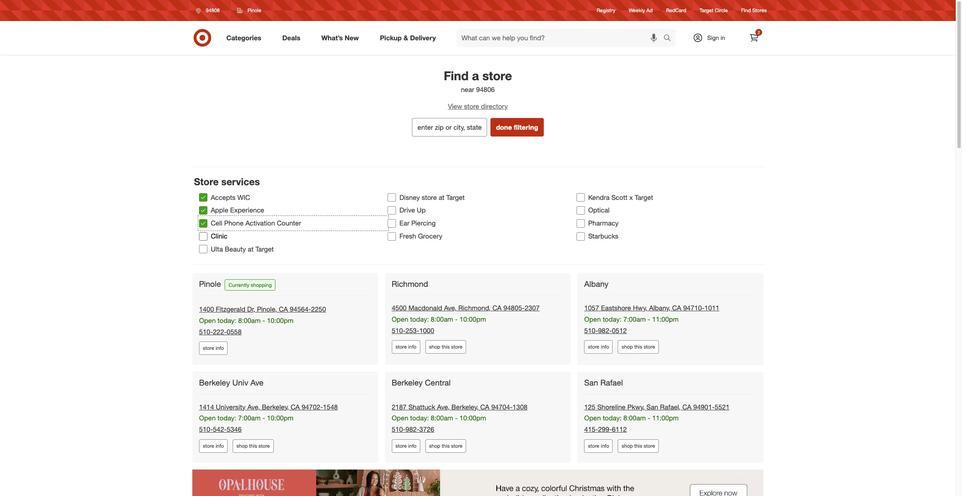 Task type: vqa. For each thing, say whether or not it's contained in the screenshot.
the store info link corresponding to Berkeley Univ Ave
yes



Task type: describe. For each thing, give the bounding box(es) containing it.
shop for san rafael
[[622, 443, 633, 449]]

at for store
[[439, 193, 445, 202]]

11:00pm inside 1057 eastshore hwy, albany, ca 94710-1011 open today: 7:00am - 11:00pm 510-982-0512
[[653, 315, 679, 324]]

done filtering button
[[491, 118, 544, 137]]

beauty
[[225, 245, 246, 253]]

scott
[[612, 193, 628, 202]]

accepts wic
[[211, 193, 250, 202]]

1057 eastshore hwy, albany, ca 94710-1011 link
[[585, 304, 720, 312]]

shop for berkeley univ ave
[[237, 443, 248, 449]]

enter zip or city, state
[[418, 123, 482, 131]]

1400
[[199, 305, 214, 313]]

store info link for berkeley central
[[392, 440, 421, 453]]

or
[[446, 123, 452, 131]]

clinic
[[211, 232, 228, 240]]

94564-
[[290, 305, 311, 313]]

view store directory
[[448, 102, 508, 111]]

san rafael link
[[585, 378, 625, 388]]

experience
[[230, 206, 264, 215]]

94806 button
[[191, 3, 229, 18]]

disney store at target
[[400, 193, 465, 202]]

wic
[[238, 193, 250, 202]]

search
[[660, 34, 680, 43]]

Drive Up checkbox
[[388, 206, 396, 215]]

299-
[[599, 425, 612, 434]]

zip
[[435, 123, 444, 131]]

11:00pm inside "125 shoreline pkwy, san rafael, ca 94901-5521 open today: 8:00am - 11:00pm 415-299-6112"
[[653, 414, 679, 423]]

2187 shattuck ave, berkeley, ca 94704-1308 link
[[392, 403, 528, 411]]

shop for berkeley central
[[429, 443, 441, 449]]

optical
[[589, 206, 610, 215]]

find a store near 94806
[[444, 68, 512, 94]]

125 shoreline pkwy, san rafael, ca 94901-5521 open today: 8:00am - 11:00pm 415-299-6112
[[585, 403, 730, 434]]

510- for pinole
[[199, 328, 213, 336]]

2 link
[[746, 29, 764, 47]]

- for pinole
[[263, 316, 265, 325]]

shop for richmond
[[429, 344, 441, 350]]

info for albany
[[601, 344, 610, 350]]

find for stores
[[742, 7, 751, 14]]

pinole,
[[257, 305, 277, 313]]

categories
[[227, 33, 261, 42]]

this for berkeley central
[[442, 443, 450, 449]]

dr,
[[247, 305, 255, 313]]

this for albany
[[635, 344, 643, 350]]

94901-
[[694, 403, 715, 411]]

0558
[[227, 328, 242, 336]]

shop this store button for albany
[[618, 341, 659, 354]]

find for a
[[444, 68, 469, 83]]

deals link
[[275, 29, 311, 47]]

sign in
[[708, 34, 726, 41]]

univ
[[232, 378, 248, 388]]

982- for albany
[[599, 326, 612, 335]]

today: for albany
[[603, 315, 622, 324]]

berkeley central
[[392, 378, 451, 388]]

Optical checkbox
[[577, 206, 585, 215]]

berkeley, for berkeley central
[[452, 403, 479, 411]]

8:00am for pinole
[[238, 316, 261, 325]]

store inside group
[[422, 193, 437, 202]]

shop for albany
[[622, 344, 633, 350]]

info for pinole
[[216, 345, 224, 352]]

store down 1414 university ave, berkeley, ca 94702-1548 open today: 7:00am - 10:00pm 510-542-5346
[[259, 443, 270, 449]]

8:00am inside "125 shoreline pkwy, san rafael, ca 94901-5521 open today: 8:00am - 11:00pm 415-299-6112"
[[624, 414, 646, 423]]

1057
[[585, 304, 600, 312]]

this for san rafael
[[635, 443, 643, 449]]

a
[[472, 68, 479, 83]]

store info for san rafael
[[589, 443, 610, 449]]

at for beauty
[[248, 245, 254, 253]]

510- for berkeley central
[[392, 425, 406, 434]]

10:00pm for berkeley univ ave
[[267, 414, 294, 423]]

sign
[[708, 34, 720, 41]]

up
[[417, 206, 426, 215]]

store down 4500 macdonald ave, richmond, ca 94805-2307 open today: 8:00am - 10:00pm 510-253-1000
[[451, 344, 463, 350]]

target inside target circle link
[[700, 7, 714, 14]]

4500
[[392, 304, 407, 312]]

982- for berkeley central
[[406, 425, 420, 434]]

target for ulta beauty at target
[[256, 245, 274, 253]]

weekly
[[629, 7, 646, 14]]

berkeley univ ave link
[[199, 378, 265, 388]]

Starbucks checkbox
[[577, 232, 585, 241]]

1057 eastshore hwy, albany, ca 94710-1011 open today: 7:00am - 11:00pm 510-982-0512
[[585, 304, 720, 335]]

eastshore
[[602, 304, 632, 312]]

pickup & delivery link
[[373, 29, 447, 47]]

510-253-1000 link
[[392, 326, 435, 335]]

415-299-6112 link
[[585, 425, 627, 434]]

shop this store for san rafael
[[622, 443, 656, 449]]

enter
[[418, 123, 433, 131]]

Ulta Beauty at Target checkbox
[[199, 245, 208, 254]]

shoreline
[[598, 403, 626, 411]]

today: inside "125 shoreline pkwy, san rafael, ca 94901-5521 open today: 8:00am - 11:00pm 415-299-6112"
[[603, 414, 622, 423]]

store down 510-982-0512 link
[[589, 344, 600, 350]]

94710-
[[684, 304, 705, 312]]

ulta
[[211, 245, 223, 253]]

shopping
[[251, 282, 272, 288]]

store down 2187 shattuck ave, berkeley, ca 94704-1308 open today: 8:00am - 10:00pm 510-982-3726 on the bottom
[[451, 443, 463, 449]]

hwy,
[[633, 304, 648, 312]]

125
[[585, 403, 596, 411]]

open for pinole
[[199, 316, 216, 325]]

415-
[[585, 425, 599, 434]]

rafael
[[601, 378, 623, 388]]

10:00pm for pinole
[[267, 316, 294, 325]]

- for berkeley central
[[455, 414, 458, 423]]

sign in link
[[686, 29, 739, 47]]

- for berkeley univ ave
[[263, 414, 265, 423]]

central
[[425, 378, 451, 388]]

ca for richmond
[[493, 304, 502, 312]]

albany link
[[585, 279, 611, 289]]

ave, for richmond
[[444, 304, 457, 312]]

1 vertical spatial pinole
[[199, 279, 221, 289]]

store down 222-
[[203, 345, 214, 352]]

today: for berkeley univ ave
[[218, 414, 237, 423]]

weekly ad link
[[629, 7, 653, 14]]

7:00am for berkeley univ ave
[[238, 414, 261, 423]]

berkeley central link
[[392, 378, 453, 388]]

disney
[[400, 193, 420, 202]]

shop this store button for berkeley univ ave
[[233, 440, 274, 453]]

shop this store for berkeley central
[[429, 443, 463, 449]]

ca for berkeley univ ave
[[291, 403, 300, 411]]

pinole inside dropdown button
[[248, 7, 262, 13]]

deals
[[283, 33, 301, 42]]

8:00am for richmond
[[431, 315, 454, 324]]

1000
[[420, 326, 435, 335]]

shattuck
[[409, 403, 436, 411]]

this for richmond
[[442, 344, 450, 350]]

6112
[[612, 425, 627, 434]]

0 vertical spatial san
[[585, 378, 599, 388]]

kendra scott x target
[[589, 193, 654, 202]]

pinole button
[[232, 3, 267, 18]]

94805-
[[504, 304, 525, 312]]

store inside find a store near 94806
[[483, 68, 512, 83]]

253-
[[406, 326, 420, 335]]

open for richmond
[[392, 315, 409, 324]]

activation
[[246, 219, 275, 227]]

done
[[496, 123, 512, 131]]

3726
[[420, 425, 435, 434]]

1414
[[199, 403, 214, 411]]

piercing
[[412, 219, 436, 227]]

ave, for berkeley central
[[437, 403, 450, 411]]

x
[[630, 193, 633, 202]]

fitzgerald
[[216, 305, 246, 313]]

store right view
[[464, 102, 480, 111]]

store
[[194, 176, 219, 187]]



Task type: locate. For each thing, give the bounding box(es) containing it.
shop this store down 5346
[[237, 443, 270, 449]]

find left stores
[[742, 7, 751, 14]]

8:00am down dr,
[[238, 316, 261, 325]]

Kendra Scott x Target checkbox
[[577, 193, 585, 202]]

today: inside 1057 eastshore hwy, albany, ca 94710-1011 open today: 7:00am - 11:00pm 510-982-0512
[[603, 315, 622, 324]]

store up up
[[422, 193, 437, 202]]

0 horizontal spatial find
[[444, 68, 469, 83]]

shop this store down 0512
[[622, 344, 656, 350]]

Cell Phone Activation Counter checkbox
[[199, 219, 208, 228]]

shop this store button down 0512
[[618, 341, 659, 354]]

982- inside 2187 shattuck ave, berkeley, ca 94704-1308 open today: 8:00am - 10:00pm 510-982-3726
[[406, 425, 420, 434]]

macdonald
[[409, 304, 443, 312]]

- inside 4500 macdonald ave, richmond, ca 94805-2307 open today: 8:00am - 10:00pm 510-253-1000
[[455, 315, 458, 324]]

94704-
[[492, 403, 513, 411]]

target for disney store at target
[[447, 193, 465, 202]]

ave, right university
[[248, 403, 260, 411]]

ca inside 2187 shattuck ave, berkeley, ca 94704-1308 open today: 8:00am - 10:00pm 510-982-3726
[[481, 403, 490, 411]]

- inside 1057 eastshore hwy, albany, ca 94710-1011 open today: 7:00am - 11:00pm 510-982-0512
[[648, 315, 651, 324]]

1 horizontal spatial 982-
[[599, 326, 612, 335]]

ca right "rafael," on the bottom of page
[[683, 403, 692, 411]]

berkeley, inside 2187 shattuck ave, berkeley, ca 94704-1308 open today: 8:00am - 10:00pm 510-982-3726
[[452, 403, 479, 411]]

store down 542-
[[203, 443, 214, 449]]

apple
[[211, 206, 228, 215]]

1 horizontal spatial find
[[742, 7, 751, 14]]

find stores link
[[742, 7, 767, 14]]

store down 415-
[[589, 443, 600, 449]]

- inside 2187 shattuck ave, berkeley, ca 94704-1308 open today: 8:00am - 10:00pm 510-982-3726
[[455, 414, 458, 423]]

0 horizontal spatial san
[[585, 378, 599, 388]]

pinole up categories link
[[248, 7, 262, 13]]

0 horizontal spatial 94806
[[206, 7, 220, 13]]

ca for berkeley central
[[481, 403, 490, 411]]

pinole up 1400
[[199, 279, 221, 289]]

find inside find a store near 94806
[[444, 68, 469, 83]]

target circle
[[700, 7, 728, 14]]

- down 1414 university ave, berkeley, ca 94702-1548 link on the left of page
[[263, 414, 265, 423]]

open inside 1414 university ave, berkeley, ca 94702-1548 open today: 7:00am - 10:00pm 510-542-5346
[[199, 414, 216, 423]]

open down 4500 at left bottom
[[392, 315, 409, 324]]

8:00am inside 4500 macdonald ave, richmond, ca 94805-2307 open today: 8:00am - 10:00pm 510-253-1000
[[431, 315, 454, 324]]

1 horizontal spatial 94806
[[476, 85, 495, 94]]

open down 1400
[[199, 316, 216, 325]]

Accepts WIC checkbox
[[199, 193, 208, 202]]

0 vertical spatial 7:00am
[[624, 315, 646, 324]]

today: down university
[[218, 414, 237, 423]]

san left rafael
[[585, 378, 599, 388]]

store info down 542-
[[203, 443, 224, 449]]

shop this store down 6112
[[622, 443, 656, 449]]

1400 fitzgerald dr, pinole, ca 94564-2250 open today: 8:00am - 10:00pm 510-222-0558
[[199, 305, 326, 336]]

filtering
[[514, 123, 539, 131]]

1 vertical spatial 11:00pm
[[653, 414, 679, 423]]

510- down '2187'
[[392, 425, 406, 434]]

ca for albany
[[673, 304, 682, 312]]

10:00pm for richmond
[[460, 315, 486, 324]]

7:00am inside 1057 eastshore hwy, albany, ca 94710-1011 open today: 7:00am - 11:00pm 510-982-0512
[[624, 315, 646, 324]]

shop this store for albany
[[622, 344, 656, 350]]

510-222-0558 link
[[199, 328, 242, 336]]

shop this store button down 5346
[[233, 440, 274, 453]]

1 berkeley, from the left
[[262, 403, 289, 411]]

open down 1057
[[585, 315, 601, 324]]

today: down 'fitzgerald'
[[218, 316, 237, 325]]

at right disney
[[439, 193, 445, 202]]

today: for pinole
[[218, 316, 237, 325]]

open for albany
[[585, 315, 601, 324]]

store info link for richmond
[[392, 341, 421, 354]]

info down "253-"
[[409, 344, 417, 350]]

info for berkeley univ ave
[[216, 443, 224, 449]]

store down 510-982-3726 link
[[396, 443, 407, 449]]

510- down 4500 at left bottom
[[392, 326, 406, 335]]

shop this store button for richmond
[[426, 341, 467, 354]]

open up 415-
[[585, 414, 601, 423]]

94702-
[[302, 403, 323, 411]]

today: inside 1414 university ave, berkeley, ca 94702-1548 open today: 7:00am - 10:00pm 510-542-5346
[[218, 414, 237, 423]]

today: down shoreline in the bottom of the page
[[603, 414, 622, 423]]

cell phone activation counter
[[211, 219, 301, 227]]

this down 4500 macdonald ave, richmond, ca 94805-2307 open today: 8:00am - 10:00pm 510-253-1000
[[442, 344, 450, 350]]

what's new link
[[314, 29, 370, 47]]

2 berkeley from the left
[[392, 378, 423, 388]]

fresh grocery
[[400, 232, 443, 240]]

city,
[[454, 123, 465, 131]]

1548
[[323, 403, 338, 411]]

510-982-0512 link
[[585, 326, 627, 335]]

982- down shattuck
[[406, 425, 420, 434]]

510- inside 2187 shattuck ave, berkeley, ca 94704-1308 open today: 8:00am - 10:00pm 510-982-3726
[[392, 425, 406, 434]]

10:00pm inside 1414 university ave, berkeley, ca 94702-1548 open today: 7:00am - 10:00pm 510-542-5346
[[267, 414, 294, 423]]

Pharmacy checkbox
[[577, 219, 585, 228]]

ad
[[647, 7, 653, 14]]

ca right albany,
[[673, 304, 682, 312]]

510- inside 1414 university ave, berkeley, ca 94702-1548 open today: 7:00am - 10:00pm 510-542-5346
[[199, 425, 213, 434]]

stores
[[753, 7, 767, 14]]

7:00am inside 1414 university ave, berkeley, ca 94702-1548 open today: 7:00am - 10:00pm 510-542-5346
[[238, 414, 261, 423]]

store services group
[[199, 191, 766, 256]]

open inside the 1400 fitzgerald dr, pinole, ca 94564-2250 open today: 8:00am - 10:00pm 510-222-0558
[[199, 316, 216, 325]]

target circle link
[[700, 7, 728, 14]]

10:00pm down 1414 university ave, berkeley, ca 94702-1548 link on the left of page
[[267, 414, 294, 423]]

today: down eastshore
[[603, 315, 622, 324]]

this for berkeley univ ave
[[249, 443, 257, 449]]

berkeley univ ave
[[199, 378, 264, 388]]

Disney store at Target checkbox
[[388, 193, 396, 202]]

510- down 1400
[[199, 328, 213, 336]]

Ear Piercing checkbox
[[388, 219, 396, 228]]

san
[[585, 378, 599, 388], [647, 403, 659, 411]]

cell
[[211, 219, 222, 227]]

1 berkeley from the left
[[199, 378, 230, 388]]

ave, inside 1414 university ave, berkeley, ca 94702-1548 open today: 7:00am - 10:00pm 510-542-5346
[[248, 403, 260, 411]]

8:00am up 1000
[[431, 315, 454, 324]]

categories link
[[219, 29, 272, 47]]

0512
[[612, 326, 627, 335]]

0 horizontal spatial berkeley,
[[262, 403, 289, 411]]

shop this store button for berkeley central
[[426, 440, 467, 453]]

5521
[[715, 403, 730, 411]]

7:00am for albany
[[624, 315, 646, 324]]

store down 1057 eastshore hwy, albany, ca 94710-1011 open today: 7:00am - 11:00pm 510-982-0512
[[644, 344, 656, 350]]

berkeley for berkeley univ ave
[[199, 378, 230, 388]]

510- inside 4500 macdonald ave, richmond, ca 94805-2307 open today: 8:00am - 10:00pm 510-253-1000
[[392, 326, 406, 335]]

ave, inside 2187 shattuck ave, berkeley, ca 94704-1308 open today: 8:00am - 10:00pm 510-982-3726
[[437, 403, 450, 411]]

berkeley
[[199, 378, 230, 388], [392, 378, 423, 388]]

8:00am for berkeley central
[[431, 414, 454, 423]]

albany,
[[650, 304, 671, 312]]

ca for pinole
[[279, 305, 288, 313]]

8:00am up 3726
[[431, 414, 454, 423]]

store down "125 shoreline pkwy, san rafael, ca 94901-5521 open today: 8:00am - 11:00pm 415-299-6112"
[[644, 443, 656, 449]]

this down 2187 shattuck ave, berkeley, ca 94704-1308 open today: 8:00am - 10:00pm 510-982-3726 on the bottom
[[442, 443, 450, 449]]

1308
[[513, 403, 528, 411]]

- for albany
[[648, 315, 651, 324]]

982- down eastshore
[[599, 326, 612, 335]]

store info link down "253-"
[[392, 341, 421, 354]]

info down 222-
[[216, 345, 224, 352]]

shop this store down 3726
[[429, 443, 463, 449]]

1 vertical spatial at
[[248, 245, 254, 253]]

0 vertical spatial find
[[742, 7, 751, 14]]

10:00pm down pinole,
[[267, 316, 294, 325]]

ave, left richmond,
[[444, 304, 457, 312]]

ear piercing
[[400, 219, 436, 227]]

1 11:00pm from the top
[[653, 315, 679, 324]]

11:00pm down "rafael," on the bottom of page
[[653, 414, 679, 423]]

san rafael
[[585, 378, 623, 388]]

info down 510-982-0512 link
[[601, 344, 610, 350]]

shop down 5346
[[237, 443, 248, 449]]

store info link down 510-982-0512 link
[[585, 341, 613, 354]]

view
[[448, 102, 463, 111]]

982-
[[599, 326, 612, 335], [406, 425, 420, 434]]

info for richmond
[[409, 344, 417, 350]]

rafael,
[[661, 403, 681, 411]]

open inside "125 shoreline pkwy, san rafael, ca 94901-5521 open today: 8:00am - 11:00pm 415-299-6112"
[[585, 414, 601, 423]]

berkeley, inside 1414 university ave, berkeley, ca 94702-1548 open today: 7:00am - 10:00pm 510-542-5346
[[262, 403, 289, 411]]

san inside "125 shoreline pkwy, san rafael, ca 94901-5521 open today: 8:00am - 11:00pm 415-299-6112"
[[647, 403, 659, 411]]

8:00am
[[431, 315, 454, 324], [238, 316, 261, 325], [431, 414, 454, 423], [624, 414, 646, 423]]

apple experience
[[211, 206, 264, 215]]

8:00am inside the 1400 fitzgerald dr, pinole, ca 94564-2250 open today: 8:00am - 10:00pm 510-222-0558
[[238, 316, 261, 325]]

berkeley up 1414
[[199, 378, 230, 388]]

0 horizontal spatial 982-
[[406, 425, 420, 434]]

info
[[409, 344, 417, 350], [601, 344, 610, 350], [216, 345, 224, 352], [216, 443, 224, 449], [409, 443, 417, 449], [601, 443, 610, 449]]

1 vertical spatial 94806
[[476, 85, 495, 94]]

info down 542-
[[216, 443, 224, 449]]

510-982-3726 link
[[392, 425, 435, 434]]

today: for richmond
[[410, 315, 429, 324]]

ave,
[[444, 304, 457, 312], [248, 403, 260, 411], [437, 403, 450, 411]]

222-
[[213, 328, 227, 336]]

2 11:00pm from the top
[[653, 414, 679, 423]]

10:00pm inside the 1400 fitzgerald dr, pinole, ca 94564-2250 open today: 8:00am - 10:00pm 510-222-0558
[[267, 316, 294, 325]]

shop down 6112
[[622, 443, 633, 449]]

What can we help you find? suggestions appear below search field
[[457, 29, 666, 47]]

richmond
[[392, 279, 429, 289]]

shop this store button for san rafael
[[618, 440, 659, 453]]

0 vertical spatial 94806
[[206, 7, 220, 13]]

richmond,
[[459, 304, 491, 312]]

ave, inside 4500 macdonald ave, richmond, ca 94805-2307 open today: 8:00am - 10:00pm 510-253-1000
[[444, 304, 457, 312]]

store
[[483, 68, 512, 83], [464, 102, 480, 111], [422, 193, 437, 202], [396, 344, 407, 350], [451, 344, 463, 350], [589, 344, 600, 350], [644, 344, 656, 350], [203, 345, 214, 352], [203, 443, 214, 449], [259, 443, 270, 449], [396, 443, 407, 449], [451, 443, 463, 449], [589, 443, 600, 449], [644, 443, 656, 449]]

berkeley up '2187'
[[392, 378, 423, 388]]

Clinic checkbox
[[199, 232, 208, 241]]

ca right pinole,
[[279, 305, 288, 313]]

today: inside the 1400 fitzgerald dr, pinole, ca 94564-2250 open today: 8:00am - 10:00pm 510-222-0558
[[218, 316, 237, 325]]

7:00am up 5346
[[238, 414, 261, 423]]

0 vertical spatial pinole
[[248, 7, 262, 13]]

510- down 1057
[[585, 326, 599, 335]]

510- for berkeley univ ave
[[199, 425, 213, 434]]

ca inside 4500 macdonald ave, richmond, ca 94805-2307 open today: 8:00am - 10:00pm 510-253-1000
[[493, 304, 502, 312]]

ca left 94702-
[[291, 403, 300, 411]]

currently shopping
[[229, 282, 272, 288]]

7:00am down hwy,
[[624, 315, 646, 324]]

search button
[[660, 29, 680, 49]]

ca inside the 1400 fitzgerald dr, pinole, ca 94564-2250 open today: 8:00am - 10:00pm 510-222-0558
[[279, 305, 288, 313]]

this down "125 shoreline pkwy, san rafael, ca 94901-5521 open today: 8:00am - 11:00pm 415-299-6112"
[[635, 443, 643, 449]]

&
[[404, 33, 408, 42]]

shop down 1000
[[429, 344, 441, 350]]

ca inside 1057 eastshore hwy, albany, ca 94710-1011 open today: 7:00am - 11:00pm 510-982-0512
[[673, 304, 682, 312]]

1 vertical spatial find
[[444, 68, 469, 83]]

10:00pm inside 2187 shattuck ave, berkeley, ca 94704-1308 open today: 8:00am - 10:00pm 510-982-3726
[[460, 414, 486, 423]]

berkeley, for berkeley univ ave
[[262, 403, 289, 411]]

1414 university ave, berkeley, ca 94702-1548 link
[[199, 403, 338, 411]]

10:00pm inside 4500 macdonald ave, richmond, ca 94805-2307 open today: 8:00am - 10:00pm 510-253-1000
[[460, 315, 486, 324]]

10:00pm down '2187 shattuck ave, berkeley, ca 94704-1308' link
[[460, 414, 486, 423]]

1 vertical spatial 7:00am
[[238, 414, 261, 423]]

- inside "125 shoreline pkwy, san rafael, ca 94901-5521 open today: 8:00am - 11:00pm 415-299-6112"
[[648, 414, 651, 423]]

shop this store button down 1000
[[426, 341, 467, 354]]

store info link down 542-
[[199, 440, 228, 453]]

510- for albany
[[585, 326, 599, 335]]

delivery
[[410, 33, 436, 42]]

1 horizontal spatial berkeley,
[[452, 403, 479, 411]]

- for richmond
[[455, 315, 458, 324]]

view store directory link
[[184, 102, 772, 111]]

2 berkeley, from the left
[[452, 403, 479, 411]]

directory
[[481, 102, 508, 111]]

- down '2187 shattuck ave, berkeley, ca 94704-1308' link
[[455, 414, 458, 423]]

store info for berkeley central
[[396, 443, 417, 449]]

- down 4500 macdonald ave, richmond, ca 94805-2307 link
[[455, 315, 458, 324]]

today: inside 2187 shattuck ave, berkeley, ca 94704-1308 open today: 8:00am - 10:00pm 510-982-3726
[[410, 414, 429, 423]]

ear
[[400, 219, 410, 227]]

store info down 510-982-3726 link
[[396, 443, 417, 449]]

2187 shattuck ave, berkeley, ca 94704-1308 open today: 8:00am - 10:00pm 510-982-3726
[[392, 403, 528, 434]]

find up near
[[444, 68, 469, 83]]

0 horizontal spatial berkeley
[[199, 378, 230, 388]]

open inside 4500 macdonald ave, richmond, ca 94805-2307 open today: 8:00am - 10:00pm 510-253-1000
[[392, 315, 409, 324]]

store info link for berkeley univ ave
[[199, 440, 228, 453]]

store info for pinole
[[203, 345, 224, 352]]

drive
[[400, 206, 415, 215]]

shop this store button
[[426, 341, 467, 354], [618, 341, 659, 354], [233, 440, 274, 453], [426, 440, 467, 453], [618, 440, 659, 453]]

1 horizontal spatial pinole
[[248, 7, 262, 13]]

2250
[[311, 305, 326, 313]]

8:00am inside 2187 shattuck ave, berkeley, ca 94704-1308 open today: 8:00am - 10:00pm 510-982-3726
[[431, 414, 454, 423]]

125 shoreline pkwy, san rafael, ca 94901-5521 link
[[585, 403, 730, 411]]

Fresh Grocery checkbox
[[388, 232, 396, 241]]

shop this store down 1000
[[429, 344, 463, 350]]

shop this store button down 6112
[[618, 440, 659, 453]]

store info link down 222-
[[199, 342, 228, 355]]

542-
[[213, 425, 227, 434]]

today: down macdonald
[[410, 315, 429, 324]]

shop this store for richmond
[[429, 344, 463, 350]]

94806 inside find a store near 94806
[[476, 85, 495, 94]]

open down '2187'
[[392, 414, 409, 423]]

0 horizontal spatial pinole
[[199, 279, 221, 289]]

0 vertical spatial 11:00pm
[[653, 315, 679, 324]]

store right a
[[483, 68, 512, 83]]

open for berkeley univ ave
[[199, 414, 216, 423]]

ca inside 1414 university ave, berkeley, ca 94702-1548 open today: 7:00am - 10:00pm 510-542-5346
[[291, 403, 300, 411]]

1 horizontal spatial berkeley
[[392, 378, 423, 388]]

7:00am
[[624, 315, 646, 324], [238, 414, 261, 423]]

1 horizontal spatial san
[[647, 403, 659, 411]]

target for kendra scott x target
[[635, 193, 654, 202]]

94806 inside dropdown button
[[206, 7, 220, 13]]

shop this store button down 3726
[[426, 440, 467, 453]]

store info
[[396, 344, 417, 350], [589, 344, 610, 350], [203, 345, 224, 352], [203, 443, 224, 449], [396, 443, 417, 449], [589, 443, 610, 449]]

kendra
[[589, 193, 610, 202]]

store services
[[194, 176, 260, 187]]

fresh
[[400, 232, 416, 240]]

store info down 222-
[[203, 345, 224, 352]]

982- inside 1057 eastshore hwy, albany, ca 94710-1011 open today: 7:00am - 11:00pm 510-982-0512
[[599, 326, 612, 335]]

this down 1057 eastshore hwy, albany, ca 94710-1011 open today: 7:00am - 11:00pm 510-982-0512
[[635, 344, 643, 350]]

10:00pm for berkeley central
[[460, 414, 486, 423]]

-
[[455, 315, 458, 324], [648, 315, 651, 324], [263, 316, 265, 325], [263, 414, 265, 423], [455, 414, 458, 423], [648, 414, 651, 423]]

0 horizontal spatial 7:00am
[[238, 414, 261, 423]]

today: inside 4500 macdonald ave, richmond, ca 94805-2307 open today: 8:00am - 10:00pm 510-253-1000
[[410, 315, 429, 324]]

0 vertical spatial 982-
[[599, 326, 612, 335]]

store info for richmond
[[396, 344, 417, 350]]

today: for berkeley central
[[410, 414, 429, 423]]

san right "pkwy,"
[[647, 403, 659, 411]]

pickup & delivery
[[380, 33, 436, 42]]

Apple Experience checkbox
[[199, 206, 208, 215]]

store info link down 510-982-3726 link
[[392, 440, 421, 453]]

510- inside 1057 eastshore hwy, albany, ca 94710-1011 open today: 7:00am - 11:00pm 510-982-0512
[[585, 326, 599, 335]]

store info down 510-982-0512 link
[[589, 344, 610, 350]]

open
[[392, 315, 409, 324], [585, 315, 601, 324], [199, 316, 216, 325], [199, 414, 216, 423], [392, 414, 409, 423], [585, 414, 601, 423]]

what's new
[[322, 33, 359, 42]]

94806 down a
[[476, 85, 495, 94]]

store info link for pinole
[[199, 342, 228, 355]]

currently
[[229, 282, 250, 288]]

pkwy,
[[628, 403, 645, 411]]

services
[[221, 176, 260, 187]]

0 horizontal spatial at
[[248, 245, 254, 253]]

redcard
[[667, 7, 687, 14]]

- inside the 1400 fitzgerald dr, pinole, ca 94564-2250 open today: 8:00am - 10:00pm 510-222-0558
[[263, 316, 265, 325]]

1 vertical spatial 982-
[[406, 425, 420, 434]]

store info link for san rafael
[[585, 440, 613, 453]]

open inside 2187 shattuck ave, berkeley, ca 94704-1308 open today: 8:00am - 10:00pm 510-982-3726
[[392, 414, 409, 423]]

this
[[442, 344, 450, 350], [635, 344, 643, 350], [249, 443, 257, 449], [442, 443, 450, 449], [635, 443, 643, 449]]

info down 510-982-3726 link
[[409, 443, 417, 449]]

store info for berkeley univ ave
[[203, 443, 224, 449]]

store info down "253-"
[[396, 344, 417, 350]]

ave, right shattuck
[[437, 403, 450, 411]]

store down "253-"
[[396, 344, 407, 350]]

8:00am down "pkwy,"
[[624, 414, 646, 423]]

open for berkeley central
[[392, 414, 409, 423]]

shop
[[429, 344, 441, 350], [622, 344, 633, 350], [237, 443, 248, 449], [429, 443, 441, 449], [622, 443, 633, 449]]

1 horizontal spatial at
[[439, 193, 445, 202]]

berkeley, down ave at left bottom
[[262, 403, 289, 411]]

open down 1414
[[199, 414, 216, 423]]

1 horizontal spatial 7:00am
[[624, 315, 646, 324]]

ca inside "125 shoreline pkwy, san rafael, ca 94901-5521 open today: 8:00am - 11:00pm 415-299-6112"
[[683, 403, 692, 411]]

albany
[[585, 279, 609, 289]]

1400 fitzgerald dr, pinole, ca 94564-2250 link
[[199, 305, 326, 313]]

store info for albany
[[589, 344, 610, 350]]

store info link down "299-"
[[585, 440, 613, 453]]

ave, for berkeley univ ave
[[248, 403, 260, 411]]

weekly ad
[[629, 7, 653, 14]]

in
[[721, 34, 726, 41]]

94806 left pinole dropdown button
[[206, 7, 220, 13]]

today: down shattuck
[[410, 414, 429, 423]]

0 vertical spatial at
[[439, 193, 445, 202]]

shop this store for berkeley univ ave
[[237, 443, 270, 449]]

10:00pm
[[460, 315, 486, 324], [267, 316, 294, 325], [267, 414, 294, 423], [460, 414, 486, 423]]

info for berkeley central
[[409, 443, 417, 449]]

berkeley, left 94704-
[[452, 403, 479, 411]]

ca
[[493, 304, 502, 312], [673, 304, 682, 312], [279, 305, 288, 313], [291, 403, 300, 411], [481, 403, 490, 411], [683, 403, 692, 411]]

berkeley for berkeley central
[[392, 378, 423, 388]]

2187
[[392, 403, 407, 411]]

advertisement region
[[192, 470, 764, 496]]

drive up
[[400, 206, 426, 215]]

info for san rafael
[[601, 443, 610, 449]]

510- inside the 1400 fitzgerald dr, pinole, ca 94564-2250 open today: 8:00am - 10:00pm 510-222-0558
[[199, 328, 213, 336]]

starbucks
[[589, 232, 619, 240]]

510- for richmond
[[392, 326, 406, 335]]

510- down 1414
[[199, 425, 213, 434]]

store info link for albany
[[585, 341, 613, 354]]

shop down 3726
[[429, 443, 441, 449]]

pickup
[[380, 33, 402, 42]]

circle
[[715, 7, 728, 14]]

open inside 1057 eastshore hwy, albany, ca 94710-1011 open today: 7:00am - 11:00pm 510-982-0512
[[585, 315, 601, 324]]

- inside 1414 university ave, berkeley, ca 94702-1548 open today: 7:00am - 10:00pm 510-542-5346
[[263, 414, 265, 423]]

ca left 94704-
[[481, 403, 490, 411]]

1 vertical spatial san
[[647, 403, 659, 411]]



